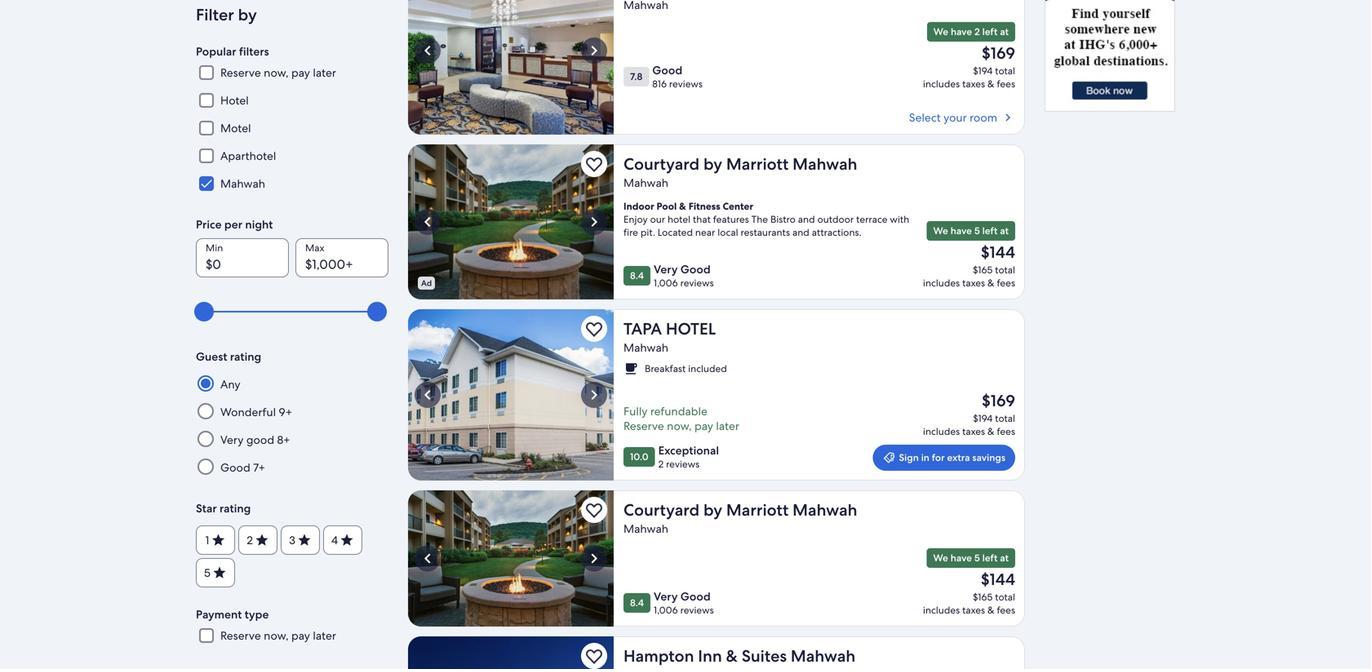 Task type: locate. For each thing, give the bounding box(es) containing it.
total inside we have 2 left at $169 $194 total includes taxes & fees
[[995, 64, 1015, 77]]

and down bistro at the right top of the page
[[793, 226, 810, 239]]

0 vertical spatial $169
[[982, 42, 1015, 64]]

3 left from the top
[[982, 552, 998, 564]]

good
[[652, 63, 683, 78], [681, 262, 711, 277], [220, 460, 250, 475], [681, 589, 711, 604]]

1 property amenity image from the top
[[408, 144, 614, 300]]

&
[[988, 78, 995, 90], [679, 200, 686, 213], [988, 277, 995, 289], [988, 425, 995, 438], [988, 604, 995, 617], [726, 646, 738, 667]]

attractions.
[[812, 226, 862, 239]]

pay for payment type
[[291, 629, 310, 643]]

3 includes from the top
[[923, 425, 960, 438]]

reserve now, pay later down filters
[[220, 65, 336, 80]]

for
[[932, 451, 945, 464]]

1 vertical spatial courtyard by marriott mahwah mahwah
[[624, 500, 857, 536]]

select your room
[[909, 110, 997, 125]]

2 vertical spatial now,
[[264, 629, 289, 643]]

includes for 7.8
[[923, 78, 960, 90]]

2 exterior image from the top
[[408, 637, 614, 669]]

9+
[[279, 405, 292, 420]]

show previous image for tapa hotel image
[[418, 385, 438, 405]]

pay for popular filters
[[291, 65, 310, 80]]

1 vertical spatial courtyard
[[624, 500, 700, 521]]

1 horizontal spatial 2
[[658, 458, 664, 471]]

1 vertical spatial reserve
[[624, 419, 664, 433]]

very down located
[[654, 262, 678, 277]]

1 vertical spatial very good 1,006 reviews
[[654, 589, 714, 617]]

reserve now, pay later down "type"
[[220, 629, 336, 643]]

total for 7.8
[[995, 64, 1015, 77]]

filter by
[[196, 4, 257, 25]]

courtyard for 8.4
[[624, 500, 700, 521]]

1 show previous image for courtyard by marriott mahwah image from the top
[[418, 212, 438, 232]]

popular
[[196, 44, 236, 59]]

sign
[[899, 451, 919, 464]]

wonderful
[[220, 405, 276, 420]]

1 vertical spatial $144
[[981, 569, 1015, 590]]

5
[[974, 224, 980, 237], [974, 552, 980, 564], [204, 566, 211, 580]]

3 total from the top
[[995, 412, 1015, 425]]

that
[[693, 213, 711, 226]]

2 inside exceptional 2 reviews
[[658, 458, 664, 471]]

3 at from the top
[[1000, 552, 1009, 564]]

7.8
[[630, 70, 643, 83]]

0 vertical spatial 2
[[975, 25, 980, 38]]

1 vertical spatial property amenity image
[[408, 491, 614, 627]]

xsmall image left 3
[[255, 533, 269, 548]]

by right filter
[[238, 4, 257, 25]]

3 taxes from the top
[[962, 425, 985, 438]]

show next image for courtyard by marriott mahwah image left fire
[[584, 212, 604, 232]]

1 vertical spatial marriott
[[726, 500, 789, 521]]

1 vertical spatial $169
[[982, 390, 1015, 411]]

and right bistro at the right top of the page
[[798, 213, 815, 226]]

fees inside we have 2 left at $169 $194 total includes taxes & fees
[[997, 78, 1015, 90]]

1,006
[[654, 277, 678, 289], [654, 604, 678, 617]]

2 property amenity image from the top
[[408, 491, 614, 627]]

1 $144 from the top
[[981, 242, 1015, 263]]

property amenity image for 8.4
[[408, 491, 614, 627]]

show next image for courtyard by marriott mahwah image down save courtyard by marriott mahwah to a trip checkbox
[[584, 549, 604, 569]]

1 vertical spatial left
[[982, 224, 998, 237]]

1 have from the top
[[951, 25, 972, 38]]

xsmall image for 5
[[212, 566, 227, 580]]

1 reserve now, pay later from the top
[[220, 65, 336, 80]]

2 $194 from the top
[[973, 412, 993, 425]]

your
[[944, 110, 967, 125]]

reserve now, pay later for popular filters
[[220, 65, 336, 80]]

any
[[220, 377, 240, 392]]

1 vertical spatial later
[[716, 419, 739, 433]]

show previous image for courtyard by marriott mahwah image for 8.4
[[418, 549, 438, 569]]

later for payment type
[[313, 629, 336, 643]]

payment
[[196, 607, 242, 622]]

$194 up savings
[[973, 412, 993, 425]]

2 $165 from the top
[[973, 591, 993, 604]]

very left 'good'
[[220, 433, 244, 447]]

1
[[205, 533, 209, 548]]

mahwah
[[793, 153, 857, 175], [624, 175, 669, 190], [220, 176, 265, 191], [624, 340, 669, 355], [793, 500, 857, 521], [624, 522, 669, 536], [791, 646, 856, 667]]

0 vertical spatial later
[[313, 65, 336, 80]]

by up 'fitness'
[[704, 153, 722, 175]]

very good 1,006 reviews down located
[[654, 262, 714, 289]]

hotel
[[666, 318, 716, 340]]

1 vertical spatial rating
[[220, 501, 251, 516]]

taxes for 7.8
[[962, 78, 985, 90]]

1 fees from the top
[[997, 78, 1015, 90]]

by for indoor pool & fitness center
[[704, 153, 722, 175]]

0 vertical spatial exterior image
[[408, 309, 614, 481]]

$1,000 and above, Maximum, Price per night range field
[[206, 294, 379, 330]]

reviews right 10.0
[[666, 458, 700, 471]]

0 vertical spatial show previous image for courtyard by marriott mahwah image
[[418, 212, 438, 232]]

$169
[[982, 42, 1015, 64], [982, 390, 1015, 411]]

1 vertical spatial 8.4
[[630, 597, 644, 609]]

1 vertical spatial we
[[933, 224, 948, 237]]

2 taxes from the top
[[962, 277, 985, 289]]

now, for filters
[[264, 65, 289, 80]]

mahwah inside tapa hotel mahwah
[[624, 340, 669, 355]]

reserve up 10.0
[[624, 419, 664, 433]]

courtyard for indoor pool & fitness center
[[624, 153, 700, 175]]

1 $169 from the top
[[982, 42, 1015, 64]]

$0, Minimum, Price per night text field
[[196, 238, 289, 278]]

taxes inside we have 2 left at $169 $194 total includes taxes & fees
[[962, 78, 985, 90]]

5 for 8.4
[[974, 552, 980, 564]]

4 taxes from the top
[[962, 604, 985, 617]]

0 vertical spatial show next image for courtyard by marriott mahwah image
[[584, 212, 604, 232]]

3 fees from the top
[[997, 425, 1015, 438]]

courtyard by marriott mahwah mahwah for 8.4
[[624, 500, 857, 536]]

Save TAPA HOTEL  to a trip checkbox
[[581, 316, 607, 342]]

0 vertical spatial very good 1,006 reviews
[[654, 262, 714, 289]]

now, inside fully refundable reserve now, pay later
[[667, 419, 692, 433]]

show previous image for courtyard by marriott mahwah image
[[418, 212, 438, 232], [418, 549, 438, 569]]

1 vertical spatial now,
[[667, 419, 692, 433]]

by down exceptional 2 reviews
[[704, 500, 722, 521]]

1 vertical spatial $194
[[973, 412, 993, 425]]

1 courtyard from the top
[[624, 153, 700, 175]]

1 vertical spatial reserve now, pay later
[[220, 629, 336, 643]]

4 includes from the top
[[923, 604, 960, 617]]

1 we have 5 left at $144 $165 total includes taxes & fees from the top
[[923, 224, 1015, 289]]

2 courtyard by marriott mahwah mahwah from the top
[[624, 500, 857, 536]]

have
[[951, 25, 972, 38], [951, 224, 972, 237], [951, 552, 972, 564]]

1 $194 from the top
[[973, 64, 993, 77]]

0 horizontal spatial 2
[[247, 533, 253, 548]]

0 vertical spatial $144
[[981, 242, 1015, 263]]

2 vertical spatial later
[[313, 629, 336, 643]]

2 vertical spatial very
[[654, 589, 678, 604]]

2 show next image for courtyard by marriott mahwah image from the top
[[584, 549, 604, 569]]

indoor
[[624, 200, 654, 213]]

very good 1,006 reviews
[[654, 262, 714, 289], [654, 589, 714, 617]]

we have 5 left at $144 $165 total includes taxes & fees
[[923, 224, 1015, 289], [923, 552, 1015, 617]]

2 reserve now, pay later from the top
[[220, 629, 336, 643]]

1 vertical spatial have
[[951, 224, 972, 237]]

4
[[331, 533, 338, 548]]

xsmall image
[[211, 533, 226, 548], [255, 533, 269, 548], [340, 533, 354, 548], [212, 566, 227, 580]]

good
[[246, 433, 274, 447]]

courtyard by marriott mahwah mahwah for indoor pool & fitness center
[[624, 153, 857, 190]]

with
[[890, 213, 909, 226]]

1 courtyard by marriott mahwah mahwah from the top
[[624, 153, 857, 190]]

reserve now, pay later for payment type
[[220, 629, 336, 643]]

0 vertical spatial property amenity image
[[408, 144, 614, 300]]

very
[[654, 262, 678, 277], [220, 433, 244, 447], [654, 589, 678, 604]]

1 vertical spatial 5
[[974, 552, 980, 564]]

total for indoor pool & fitness center
[[995, 264, 1015, 276]]

0 vertical spatial $165
[[973, 264, 993, 276]]

reserve down 'payment type'
[[220, 629, 261, 643]]

2 vertical spatial left
[[982, 552, 998, 564]]

2 vertical spatial by
[[704, 500, 722, 521]]

property amenity image
[[408, 144, 614, 300], [408, 491, 614, 627]]

1 vertical spatial $165
[[973, 591, 993, 604]]

2 vertical spatial 2
[[247, 533, 253, 548]]

taxes
[[962, 78, 985, 90], [962, 277, 985, 289], [962, 425, 985, 438], [962, 604, 985, 617]]

$169 up savings
[[982, 390, 1015, 411]]

3 have from the top
[[951, 552, 972, 564]]

by
[[238, 4, 257, 25], [704, 153, 722, 175], [704, 500, 722, 521]]

sign in for extra savings
[[899, 451, 1006, 464]]

reviews up hotel
[[680, 277, 714, 289]]

reviews inside "good 816 reviews"
[[669, 78, 703, 90]]

reserve now, pay later
[[220, 65, 336, 80], [220, 629, 336, 643]]

our
[[650, 213, 665, 226]]

filters
[[239, 44, 269, 59]]

0 vertical spatial reserve
[[220, 65, 261, 80]]

Save Hampton Inn & Suites Mahwah to a trip checkbox
[[581, 643, 607, 669]]

$144 for indoor pool & fitness center
[[981, 242, 1015, 263]]

1,006 up hampton at the bottom
[[654, 604, 678, 617]]

$165
[[973, 264, 993, 276], [973, 591, 993, 604]]

2 includes from the top
[[923, 277, 960, 289]]

2 very good 1,006 reviews from the top
[[654, 589, 714, 617]]

2 marriott from the top
[[726, 500, 789, 521]]

very good 1,006 reviews up hampton at the bottom
[[654, 589, 714, 617]]

0 vertical spatial pay
[[291, 65, 310, 80]]

now, up exceptional
[[667, 419, 692, 433]]

xsmall image right 4
[[340, 533, 354, 548]]

we for good
[[934, 25, 949, 38]]

1 $165 from the top
[[973, 264, 993, 276]]

2 courtyard from the top
[[624, 500, 700, 521]]

1 total from the top
[[995, 64, 1015, 77]]

2 vertical spatial at
[[1000, 552, 1009, 564]]

courtyard down 10.0
[[624, 500, 700, 521]]

8.4 up hampton at the bottom
[[630, 597, 644, 609]]

1 taxes from the top
[[962, 78, 985, 90]]

1 vertical spatial at
[[1000, 224, 1009, 237]]

we
[[934, 25, 949, 38], [933, 224, 948, 237], [933, 552, 948, 564]]

2 vertical spatial we
[[933, 552, 948, 564]]

1 marriott from the top
[[726, 153, 789, 175]]

1 show next image for courtyard by marriott mahwah image from the top
[[584, 212, 604, 232]]

0 vertical spatial very
[[654, 262, 678, 277]]

0 vertical spatial 1,006
[[654, 277, 678, 289]]

taxes for 8.4
[[962, 604, 985, 617]]

0 vertical spatial at
[[1000, 25, 1009, 38]]

pay inside fully refundable reserve now, pay later
[[695, 419, 713, 433]]

reserve down popular filters
[[220, 65, 261, 80]]

1 vertical spatial 2
[[658, 458, 664, 471]]

filter
[[196, 4, 234, 25]]

have for good
[[951, 25, 972, 38]]

0 vertical spatial courtyard by marriott mahwah mahwah
[[624, 153, 857, 190]]

xsmall image up the payment
[[212, 566, 227, 580]]

left for very good
[[982, 552, 998, 564]]

exterior image
[[408, 309, 614, 481], [408, 637, 614, 669]]

now,
[[264, 65, 289, 80], [667, 419, 692, 433], [264, 629, 289, 643]]

1 we from the top
[[934, 25, 949, 38]]

now, down filters
[[264, 65, 289, 80]]

marriott
[[726, 153, 789, 175], [726, 500, 789, 521]]

2 1,006 from the top
[[654, 604, 678, 617]]

pay
[[291, 65, 310, 80], [695, 419, 713, 433], [291, 629, 310, 643]]

good up inn
[[681, 589, 711, 604]]

1 at from the top
[[1000, 25, 1009, 38]]

very up hampton at the bottom
[[654, 589, 678, 604]]

located
[[658, 226, 693, 239]]

rating up any
[[230, 349, 261, 364]]

bistro
[[771, 213, 796, 226]]

motel
[[220, 121, 251, 136]]

$194 up room
[[973, 64, 993, 77]]

rating right star
[[220, 501, 251, 516]]

we have 2 left at $169 $194 total includes taxes & fees
[[923, 25, 1015, 90]]

inn
[[698, 646, 722, 667]]

1 includes from the top
[[923, 78, 960, 90]]

2 show previous image for courtyard by marriott mahwah image from the top
[[418, 549, 438, 569]]

show next image for courtyard by marriott mahwah image
[[584, 212, 604, 232], [584, 549, 604, 569]]

reviews
[[669, 78, 703, 90], [680, 277, 714, 289], [666, 458, 700, 471], [680, 604, 714, 617]]

0 vertical spatial courtyard
[[624, 153, 700, 175]]

2 vertical spatial reserve
[[220, 629, 261, 643]]

2 we have 5 left at $144 $165 total includes taxes & fees from the top
[[923, 552, 1015, 617]]

4 fees from the top
[[997, 604, 1015, 617]]

sign in for extra savings link
[[873, 445, 1015, 471]]

good inside "good 816 reviews"
[[652, 63, 683, 78]]

2 vertical spatial 5
[[204, 566, 211, 580]]

1 vertical spatial show next image for courtyard by marriott mahwah image
[[584, 549, 604, 569]]

included
[[688, 362, 727, 375]]

2 vertical spatial pay
[[291, 629, 310, 643]]

0 vertical spatial we
[[934, 25, 949, 38]]

0 vertical spatial 8.4
[[630, 269, 644, 282]]

2 $169 from the top
[[982, 390, 1015, 411]]

courtyard by marriott mahwah mahwah down exceptional 2 reviews
[[624, 500, 857, 536]]

good left 7+
[[220, 460, 250, 475]]

2 vertical spatial have
[[951, 552, 972, 564]]

& inside we have 2 left at $169 $194 total includes taxes & fees
[[988, 78, 995, 90]]

0 vertical spatial rating
[[230, 349, 261, 364]]

1 vertical spatial 1,006
[[654, 604, 678, 617]]

rating
[[230, 349, 261, 364], [220, 501, 251, 516]]

4 total from the top
[[995, 591, 1015, 604]]

reserve
[[220, 65, 261, 80], [624, 419, 664, 433], [220, 629, 261, 643]]

rating for star rating
[[220, 501, 251, 516]]

2 horizontal spatial 2
[[975, 25, 980, 38]]

2 fees from the top
[[997, 277, 1015, 289]]

have inside we have 2 left at $169 $194 total includes taxes & fees
[[951, 25, 972, 38]]

1 left from the top
[[982, 25, 998, 38]]

1 vertical spatial pay
[[695, 419, 713, 433]]

1 vertical spatial and
[[793, 226, 810, 239]]

0 vertical spatial we have 5 left at $144 $165 total includes taxes & fees
[[923, 224, 1015, 289]]

includes for 8.4
[[923, 604, 960, 617]]

courtyard up pool
[[624, 153, 700, 175]]

8.4 down fire
[[630, 269, 644, 282]]

we inside we have 2 left at $169 $194 total includes taxes & fees
[[934, 25, 949, 38]]

reviews right the 816
[[669, 78, 703, 90]]

2 total from the top
[[995, 264, 1015, 276]]

courtyard
[[624, 153, 700, 175], [624, 500, 700, 521]]

good 816 reviews
[[652, 63, 703, 90]]

show previous image for courtyard by marriott mahwah image for indoor pool & fitness center
[[418, 212, 438, 232]]

$1,000 and above, Maximum, Price per night text field
[[295, 238, 389, 278]]

at
[[1000, 25, 1009, 38], [1000, 224, 1009, 237], [1000, 552, 1009, 564]]

8.4
[[630, 269, 644, 282], [630, 597, 644, 609]]

total
[[995, 64, 1015, 77], [995, 264, 1015, 276], [995, 412, 1015, 425], [995, 591, 1015, 604]]

0 vertical spatial marriott
[[726, 153, 789, 175]]

exceptional
[[658, 443, 719, 458]]

0 vertical spatial left
[[982, 25, 998, 38]]

courtyard by marriott mahwah mahwah up center
[[624, 153, 857, 190]]

1 vertical spatial exterior image
[[408, 637, 614, 669]]

0 vertical spatial reserve now, pay later
[[220, 65, 336, 80]]

1,006 up tapa
[[654, 277, 678, 289]]

includes inside we have 2 left at $169 $194 total includes taxes & fees
[[923, 78, 960, 90]]

xsmall image right 1
[[211, 533, 226, 548]]

type
[[245, 607, 269, 622]]

later inside fully refundable reserve now, pay later
[[716, 419, 739, 433]]

at for good
[[1000, 25, 1009, 38]]

3 we from the top
[[933, 552, 948, 564]]

left
[[982, 25, 998, 38], [982, 224, 998, 237], [982, 552, 998, 564]]

price
[[196, 217, 222, 232]]

0 vertical spatial now,
[[264, 65, 289, 80]]

1 vertical spatial we have 5 left at $144 $165 total includes taxes & fees
[[923, 552, 1015, 617]]

$169 inside $169 $194 total includes taxes & fees
[[982, 390, 1015, 411]]

now, down "type"
[[264, 629, 289, 643]]

show next image for courtyard by marriott mahwah image for 8.4
[[584, 549, 604, 569]]

2 $144 from the top
[[981, 569, 1015, 590]]

reserve for type
[[220, 629, 261, 643]]

$194
[[973, 64, 993, 77], [973, 412, 993, 425]]

good right '7.8'
[[652, 63, 683, 78]]

includes
[[923, 78, 960, 90], [923, 277, 960, 289], [923, 425, 960, 438], [923, 604, 960, 617]]

at inside we have 2 left at $169 $194 total includes taxes & fees
[[1000, 25, 1009, 38]]

0 vertical spatial 5
[[974, 224, 980, 237]]

left inside we have 2 left at $169 $194 total includes taxes & fees
[[982, 25, 998, 38]]

0 vertical spatial $194
[[973, 64, 993, 77]]

1 vertical spatial by
[[704, 153, 722, 175]]

hotel
[[220, 93, 249, 108]]

0 vertical spatial have
[[951, 25, 972, 38]]

1 vertical spatial show previous image for courtyard by marriott mahwah image
[[418, 549, 438, 569]]

$169 up medium image
[[982, 42, 1015, 64]]

includes for indoor pool & fitness center
[[923, 277, 960, 289]]

$194 inside $169 $194 total includes taxes & fees
[[973, 412, 993, 425]]



Task type: vqa. For each thing, say whether or not it's contained in the screenshot.
next month 'icon'
no



Task type: describe. For each thing, give the bounding box(es) containing it.
reviews inside exceptional 2 reviews
[[666, 458, 700, 471]]

suites
[[742, 646, 787, 667]]

fees inside $169 $194 total includes taxes & fees
[[997, 425, 1015, 438]]

xsmall image for 1
[[211, 533, 226, 548]]

hotel
[[668, 213, 691, 226]]

popular filters
[[196, 44, 269, 59]]

near
[[695, 226, 715, 239]]

terrace
[[856, 213, 888, 226]]

good 7+
[[220, 460, 265, 475]]

restaurants
[[741, 226, 790, 239]]

very good 8+
[[220, 433, 290, 447]]

local
[[718, 226, 738, 239]]

reserve inside fully refundable reserve now, pay later
[[624, 419, 664, 433]]

816
[[652, 78, 667, 90]]

total inside $169 $194 total includes taxes & fees
[[995, 412, 1015, 425]]

pool
[[657, 200, 677, 213]]

select
[[909, 110, 941, 125]]

show previous image for doubletree by hilton mahwah image
[[418, 41, 438, 60]]

leading image
[[883, 451, 896, 464]]

total for 8.4
[[995, 591, 1015, 604]]

1 vertical spatial very
[[220, 433, 244, 447]]

2 we from the top
[[933, 224, 948, 237]]

at for very good
[[1000, 552, 1009, 564]]

fees for 8.4
[[997, 604, 1015, 617]]

star
[[196, 501, 217, 516]]

exceptional 2 reviews
[[658, 443, 719, 471]]

the
[[752, 213, 768, 226]]

reserve for filters
[[220, 65, 261, 80]]

tapa
[[624, 318, 662, 340]]

$0, Minimum, Price per night range field
[[206, 294, 379, 330]]

show next image for doubletree by hilton mahwah image
[[584, 41, 604, 60]]

& inside $169 $194 total includes taxes & fees
[[988, 425, 995, 438]]

$194 inside we have 2 left at $169 $194 total includes taxes & fees
[[973, 64, 993, 77]]

5 for indoor pool & fitness center
[[974, 224, 980, 237]]

lobby image
[[408, 0, 614, 135]]

night
[[245, 217, 273, 232]]

wonderful 9+
[[220, 405, 292, 420]]

have for very good
[[951, 552, 972, 564]]

xsmall image for 2
[[255, 533, 269, 548]]

includes inside $169 $194 total includes taxes & fees
[[923, 425, 960, 438]]

left for good
[[982, 25, 998, 38]]

2 at from the top
[[1000, 224, 1009, 237]]

room
[[970, 110, 997, 125]]

8+
[[277, 433, 290, 447]]

0 vertical spatial and
[[798, 213, 815, 226]]

tapa hotel mahwah
[[624, 318, 716, 355]]

later for popular filters
[[313, 65, 336, 80]]

fire
[[624, 226, 638, 239]]

savings
[[972, 451, 1006, 464]]

$165 for indoor pool & fitness center
[[973, 264, 993, 276]]

enjoy
[[624, 213, 648, 226]]

1 1,006 from the top
[[654, 277, 678, 289]]

refundable
[[650, 404, 708, 419]]

fitness
[[689, 200, 720, 213]]

Save Courtyard by Marriott Mahwah to a trip checkbox
[[581, 497, 607, 523]]

small image
[[624, 362, 638, 376]]

fully
[[624, 404, 648, 419]]

features
[[713, 213, 749, 226]]

1 exterior image from the top
[[408, 309, 614, 481]]

1 very good 1,006 reviews from the top
[[654, 262, 714, 289]]

per
[[224, 217, 242, 232]]

payment type
[[196, 607, 269, 622]]

& inside indoor pool & fitness center enjoy our hotel that features the bistro and outdoor terrace with fire pit. located near local restaurants and attractions.
[[679, 200, 686, 213]]

center
[[723, 200, 754, 213]]

now, for type
[[264, 629, 289, 643]]

Save Courtyard by Marriott Mahwah to a trip checkbox
[[581, 151, 607, 177]]

fees for indoor pool & fitness center
[[997, 277, 1015, 289]]

0 vertical spatial by
[[238, 4, 257, 25]]

star rating
[[196, 501, 251, 516]]

2 left from the top
[[982, 224, 998, 237]]

guest rating
[[196, 349, 261, 364]]

ad
[[421, 278, 432, 289]]

fully refundable reserve now, pay later
[[624, 404, 739, 433]]

by for 8.4
[[704, 500, 722, 521]]

taxes inside $169 $194 total includes taxes & fees
[[962, 425, 985, 438]]

$169 inside we have 2 left at $169 $194 total includes taxes & fees
[[982, 42, 1015, 64]]

outdoor
[[818, 213, 854, 226]]

property amenity image for indoor pool & fitness center
[[408, 144, 614, 300]]

we for very good
[[933, 552, 948, 564]]

in
[[921, 451, 930, 464]]

$165 for 8.4
[[973, 591, 993, 604]]

2 8.4 from the top
[[630, 597, 644, 609]]

hampton
[[624, 646, 694, 667]]

2 inside we have 2 left at $169 $194 total includes taxes & fees
[[975, 25, 980, 38]]

we have 5 left at $144 $165 total includes taxes & fees for 8.4
[[923, 552, 1015, 617]]

reviews up inn
[[680, 604, 714, 617]]

taxes for indoor pool & fitness center
[[962, 277, 985, 289]]

breakfast
[[645, 362, 686, 375]]

marriott for 8.4
[[726, 500, 789, 521]]

marriott for indoor pool & fitness center
[[726, 153, 789, 175]]

2 have from the top
[[951, 224, 972, 237]]

$144 for 8.4
[[981, 569, 1015, 590]]

7+
[[253, 460, 265, 475]]

indoor pool & fitness center enjoy our hotel that features the bistro and outdoor terrace with fire pit. located near local restaurants and attractions.
[[624, 200, 909, 239]]

aparthotel
[[220, 149, 276, 163]]

guest
[[196, 349, 227, 364]]

$169 $194 total includes taxes & fees
[[923, 390, 1015, 438]]

show next image for tapa hotel image
[[584, 385, 604, 405]]

price per night
[[196, 217, 273, 232]]

we have 5 left at $144 $165 total includes taxes & fees for indoor pool & fitness center
[[923, 224, 1015, 289]]

3
[[289, 533, 295, 548]]

extra
[[947, 451, 970, 464]]

good down near at the right
[[681, 262, 711, 277]]

10.0
[[630, 451, 649, 463]]

rating for guest rating
[[230, 349, 261, 364]]

select your room link
[[624, 110, 1015, 125]]

pit.
[[641, 226, 655, 239]]

hampton inn & suites mahwah
[[624, 646, 856, 667]]

show next image for courtyard by marriott mahwah image for indoor pool & fitness center
[[584, 212, 604, 232]]

xsmall image
[[297, 533, 312, 548]]

breakfast included
[[645, 362, 727, 375]]

1 8.4 from the top
[[630, 269, 644, 282]]

fees for 7.8
[[997, 78, 1015, 90]]

medium image
[[1001, 110, 1015, 125]]

xsmall image for 4
[[340, 533, 354, 548]]



